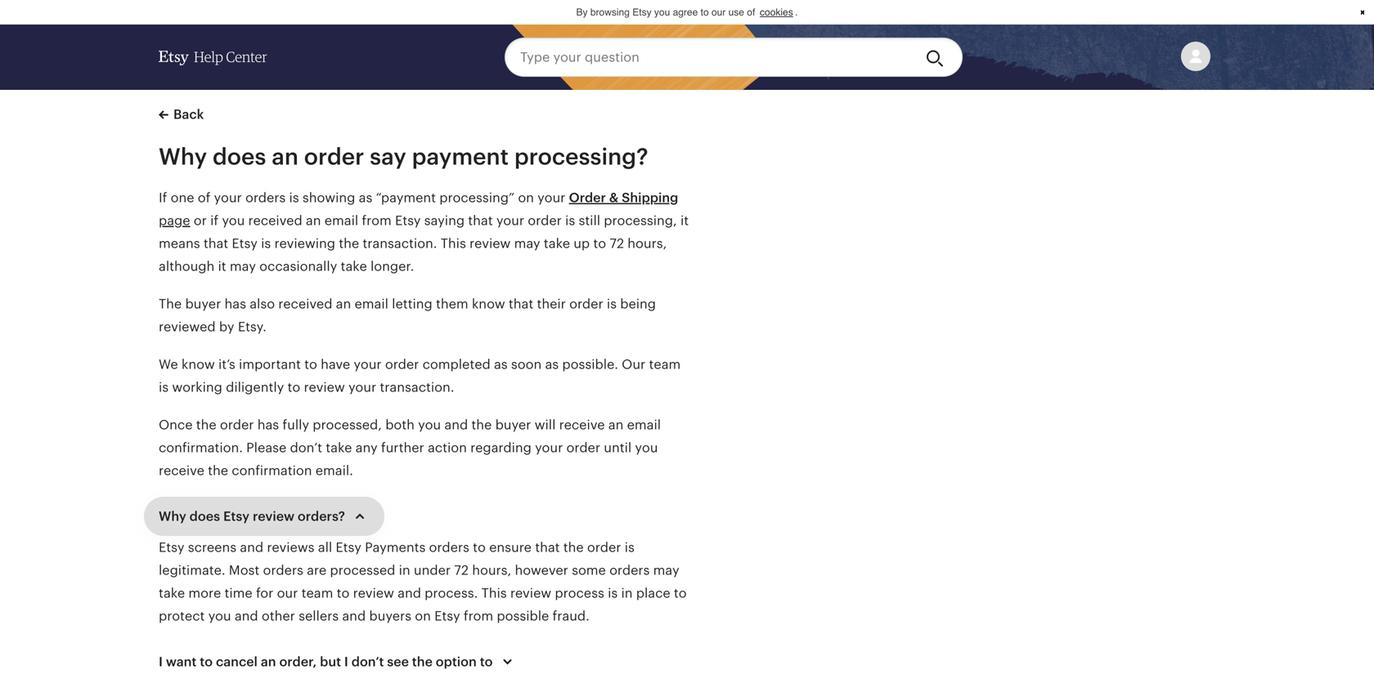 Task type: vqa. For each thing, say whether or not it's contained in the screenshot.
the need in What do I need to do? dropdown button
no



Task type: describe. For each thing, give the bounding box(es) containing it.
etsy image
[[159, 51, 189, 65]]

etsy left reviewing
[[232, 236, 258, 251]]

transaction
[[380, 380, 451, 395]]

processing"
[[439, 191, 515, 205]]

team inside we know it's important to have your order completed as soon as possible. our team is working diligently to review your
[[649, 357, 681, 372]]

buyers
[[369, 609, 411, 624]]

help center link
[[159, 34, 267, 80]]

important
[[239, 357, 301, 372]]

transaction.
[[363, 236, 437, 251]]

orders inside if one of your orders is showing as "payment processing" on your order & shipping page
[[245, 191, 286, 205]]

once the order has fully processed, both you and the buyer will receive an email confirmation. please don't take any further action regarding your order until you receive the confirmation email.
[[159, 418, 661, 479]]

our inside cookie consent "dialog"
[[712, 7, 726, 18]]

both
[[385, 418, 415, 433]]

to right want
[[200, 655, 213, 670]]

processing?
[[514, 144, 648, 170]]

being
[[620, 297, 656, 312]]

to left have
[[304, 357, 317, 372]]

etsy inside cookie consent "dialog"
[[633, 7, 652, 18]]

72 inside this review may take up to 72 hours, although it may occasionally take longer.
[[610, 236, 624, 251]]

hours, inside this review may take up to 72 hours, although it may occasionally take longer.
[[628, 236, 667, 251]]

don't inside dropdown button
[[352, 655, 384, 670]]

2 horizontal spatial as
[[545, 357, 559, 372]]

fraud.
[[553, 609, 590, 624]]

is inside if one of your orders is showing as "payment processing" on your order & shipping page
[[289, 191, 299, 205]]

orders down reviews
[[263, 564, 303, 578]]

processing,
[[604, 214, 677, 228]]

it inside this review may take up to 72 hours, although it may occasionally take longer.
[[218, 259, 226, 274]]

working
[[172, 380, 222, 395]]

&
[[609, 191, 619, 205]]

72 inside etsy screens and reviews all etsy payments orders to ensure that the order is legitimate. most orders are processed in under 72 hours, however some orders may take more time for our team to review and process. this review process is in place to protect you and other sellers and buyers on etsy from possible fraud.
[[454, 564, 469, 578]]

"payment
[[376, 191, 436, 205]]

your left 'order'
[[538, 191, 566, 205]]

want
[[166, 655, 197, 670]]

reviewed
[[159, 320, 216, 335]]

process.
[[425, 587, 478, 601]]

order inside we know it's important to have your order completed as soon as possible. our team is working diligently to review your
[[385, 357, 419, 372]]

order inside etsy screens and reviews all etsy payments orders to ensure that the order is legitimate. most orders are processed in under 72 hours, however some orders may take more time for our team to review and process. this review process is in place to protect you and other sellers and buyers on etsy from possible fraud.
[[587, 541, 621, 555]]

know inside the buyer has also received an email letting them know that their order is being reviewed by etsy.
[[472, 297, 505, 312]]

soon
[[511, 357, 542, 372]]

you inside or if you received an email from etsy saying that your order is still processing, it means that etsy is reviewing the transaction.
[[222, 214, 245, 228]]

transaction .
[[380, 380, 458, 395]]

back
[[173, 107, 204, 122]]

will
[[535, 418, 556, 433]]

sellers
[[299, 609, 339, 624]]

by
[[219, 320, 234, 335]]

please
[[246, 441, 287, 456]]

the down confirmation.
[[208, 464, 228, 479]]

take left longer.
[[341, 259, 367, 274]]

etsy down "payment
[[395, 214, 421, 228]]

does for an
[[213, 144, 266, 170]]

that inside etsy screens and reviews all etsy payments orders to ensure that the order is legitimate. most orders are processed in under 72 hours, however some orders may take more time for our team to review and process. this review process is in place to protect you and other sellers and buyers on etsy from possible fraud.
[[535, 541, 560, 555]]

take left up
[[544, 236, 570, 251]]

it's
[[218, 357, 235, 372]]

cookies link
[[758, 5, 795, 20]]

of inside if one of your orders is showing as "payment processing" on your order & shipping page
[[198, 191, 210, 205]]

although
[[159, 259, 215, 274]]

still
[[579, 214, 600, 228]]

i want to cancel an order, but i don't see the option to button
[[144, 643, 532, 682]]

received inside or if you received an email from etsy saying that your order is still processing, it means that etsy is reviewing the transaction.
[[248, 214, 302, 228]]

of inside cookie consent "dialog"
[[747, 7, 755, 18]]

and inside once the order has fully processed, both you and the buyer will receive an email confirmation. please don't take any further action regarding your order until you receive the confirmation email.
[[444, 418, 468, 433]]

confirmation.
[[159, 441, 243, 456]]

etsy right all
[[336, 541, 361, 555]]

has inside the buyer has also received an email letting them know that their order is being reviewed by etsy.
[[225, 297, 246, 312]]

order up the "showing" on the left of page
[[304, 144, 364, 170]]

why does an order say payment processing?
[[159, 144, 648, 170]]

to inside this review may take up to 72 hours, although it may occasionally take longer.
[[593, 236, 606, 251]]

order inside the buyer has also received an email letting them know that their order is being reviewed by etsy.
[[569, 297, 603, 312]]

etsy up "legitimate."
[[159, 541, 184, 555]]

cookie consent dialog
[[0, 0, 1374, 25]]

to down processed
[[337, 587, 350, 601]]

more
[[189, 587, 221, 601]]

and up buyers
[[398, 587, 421, 601]]

email inside once the order has fully processed, both you and the buyer will receive an email confirmation. please don't take any further action regarding your order until you receive the confirmation email.
[[627, 418, 661, 433]]

confirmation
[[232, 464, 312, 479]]

1 vertical spatial may
[[230, 259, 256, 274]]

and down time
[[235, 609, 258, 624]]

are
[[307, 564, 327, 578]]

once
[[159, 418, 193, 433]]

is inside we know it's important to have your order completed as soon as possible. our team is working diligently to review your
[[159, 380, 169, 395]]

any
[[356, 441, 378, 456]]

on inside if one of your orders is showing as "payment processing" on your order & shipping page
[[518, 191, 534, 205]]

you inside etsy screens and reviews all etsy payments orders to ensure that the order is legitimate. most orders are processed in under 72 hours, however some orders may take more time for our team to review and process. this review process is in place to protect you and other sellers and buyers on etsy from possible fraud.
[[208, 609, 231, 624]]

etsy.
[[238, 320, 267, 335]]

their
[[537, 297, 566, 312]]

longer.
[[371, 259, 414, 274]]

option
[[436, 655, 477, 670]]

action
[[428, 441, 467, 456]]

our inside etsy screens and reviews all etsy payments orders to ensure that the order is legitimate. most orders are processed in under 72 hours, however some orders may take more time for our team to review and process. this review process is in place to protect you and other sellers and buyers on etsy from possible fraud.
[[277, 587, 298, 601]]

help
[[194, 49, 223, 65]]

your right have
[[354, 357, 382, 372]]

processed
[[330, 564, 395, 578]]

further
[[381, 441, 424, 456]]

the buyer has also received an email letting them know that their order is being reviewed by etsy.
[[159, 297, 656, 335]]

i want to cancel an order, but i don't see the option to
[[159, 655, 493, 670]]

has inside once the order has fully processed, both you and the buyer will receive an email confirmation. please don't take any further action regarding your order until you receive the confirmation email.
[[257, 418, 279, 433]]

your up if
[[214, 191, 242, 205]]

email.
[[316, 464, 353, 479]]

why does etsy review orders? button
[[144, 497, 384, 537]]

reviews
[[267, 541, 315, 555]]

email inside the buyer has also received an email letting them know that their order is being reviewed by etsy.
[[355, 297, 388, 312]]

our
[[622, 357, 646, 372]]

protect
[[159, 609, 205, 624]]

this review may take up to 72 hours, although it may occasionally take longer.
[[159, 236, 667, 274]]

from inside or if you received an email from etsy saying that your order is still processing, it means that etsy is reviewing the transaction.
[[362, 214, 392, 228]]

1 horizontal spatial as
[[494, 357, 508, 372]]

by
[[576, 7, 588, 18]]

order inside or if you received an email from etsy saying that your order is still processing, it means that etsy is reviewing the transaction.
[[528, 214, 562, 228]]

occasionally
[[259, 259, 337, 274]]

take inside etsy screens and reviews all etsy payments orders to ensure that the order is legitimate. most orders are processed in under 72 hours, however some orders may take more time for our team to review and process. this review process is in place to protect you and other sellers and buyers on etsy from possible fraud.
[[159, 587, 185, 601]]

an inside once the order has fully processed, both you and the buyer will receive an email confirmation. please don't take any further action regarding your order until you receive the confirmation email.
[[608, 418, 624, 433]]

1 vertical spatial in
[[621, 587, 633, 601]]

as inside if one of your orders is showing as "payment processing" on your order & shipping page
[[359, 191, 372, 205]]

1 i from the left
[[159, 655, 163, 670]]

may inside etsy screens and reviews all etsy payments orders to ensure that the order is legitimate. most orders are processed in under 72 hours, however some orders may take more time for our team to review and process. this review process is in place to protect you and other sellers and buyers on etsy from possible fraud.
[[653, 564, 679, 578]]

review inside dropdown button
[[253, 510, 295, 524]]

email inside or if you received an email from etsy saying that your order is still processing, it means that etsy is reviewing the transaction.
[[325, 214, 358, 228]]

one
[[171, 191, 194, 205]]

why does etsy review orders?
[[159, 510, 345, 524]]

to left the 'ensure'
[[473, 541, 486, 555]]

an inside i want to cancel an order, but i don't see the option to dropdown button
[[261, 655, 276, 670]]

and up most
[[240, 541, 264, 555]]

to right the place
[[674, 587, 687, 601]]

we
[[159, 357, 178, 372]]

we know it's important to have your order completed as soon as possible. our team is working diligently to review your
[[159, 357, 681, 395]]

is inside the buyer has also received an email letting them know that their order is being reviewed by etsy.
[[607, 297, 617, 312]]

review inside this review may take up to 72 hours, although it may occasionally take longer.
[[470, 236, 511, 251]]

it inside or if you received an email from etsy saying that your order is still processing, it means that etsy is reviewing the transaction.
[[681, 214, 689, 228]]

means
[[159, 236, 200, 251]]

see
[[387, 655, 409, 670]]

if one of your orders is showing as "payment processing" on your order & shipping page
[[159, 191, 678, 228]]



Task type: locate. For each thing, give the bounding box(es) containing it.
does up if
[[213, 144, 266, 170]]

completed
[[423, 357, 491, 372]]

orders up under
[[429, 541, 469, 555]]

2 why from the top
[[159, 510, 186, 524]]

you right until
[[635, 441, 658, 456]]

1 vertical spatial .
[[451, 380, 454, 395]]

by browsing etsy you agree to our use of cookies .
[[576, 7, 798, 18]]

order right their on the left top
[[569, 297, 603, 312]]

say
[[370, 144, 406, 170]]

showing
[[303, 191, 355, 205]]

why up one
[[159, 144, 207, 170]]

receive right will
[[559, 418, 605, 433]]

payments
[[365, 541, 426, 555]]

that down processing"
[[468, 214, 493, 228]]

review inside we know it's important to have your order completed as soon as possible. our team is working diligently to review your
[[304, 380, 345, 395]]

the
[[159, 297, 182, 312]]

0 horizontal spatial i
[[159, 655, 163, 670]]

0 vertical spatial has
[[225, 297, 246, 312]]

take up email.
[[326, 441, 352, 456]]

the right reviewing
[[339, 236, 359, 251]]

etsy screens and reviews all etsy payments orders to ensure that the order is legitimate. most orders are processed in under 72 hours, however some orders may take more time for our team to review and process. this review process is in place to protect you and other sellers and buyers on etsy from possible fraud.
[[159, 541, 687, 624]]

from inside etsy screens and reviews all etsy payments orders to ensure that the order is legitimate. most orders are processed in under 72 hours, however some orders may take more time for our team to review and process. this review process is in place to protect you and other sellers and buyers on etsy from possible fraud.
[[464, 609, 493, 624]]

. right cookies
[[795, 7, 798, 18]]

but
[[320, 655, 341, 670]]

0 vertical spatial of
[[747, 7, 755, 18]]

on right buyers
[[415, 609, 431, 624]]

does inside dropdown button
[[190, 510, 220, 524]]

this up possible
[[481, 587, 507, 601]]

to inside cookie consent "dialog"
[[701, 7, 709, 18]]

page
[[159, 214, 190, 228]]

to
[[701, 7, 709, 18], [593, 236, 606, 251], [304, 357, 317, 372], [288, 380, 300, 395], [473, 541, 486, 555], [337, 587, 350, 601], [674, 587, 687, 601], [200, 655, 213, 670], [480, 655, 493, 670]]

does up screens
[[190, 510, 220, 524]]

as right the "showing" on the left of page
[[359, 191, 372, 205]]

1 vertical spatial our
[[277, 587, 298, 601]]

it right although
[[218, 259, 226, 274]]

0 vertical spatial our
[[712, 7, 726, 18]]

on right processing"
[[518, 191, 534, 205]]

however
[[515, 564, 568, 578]]

72
[[610, 236, 624, 251], [454, 564, 469, 578]]

in down payments
[[399, 564, 410, 578]]

orders up reviewing
[[245, 191, 286, 205]]

as right soon
[[545, 357, 559, 372]]

0 vertical spatial this
[[441, 236, 466, 251]]

it right processing,
[[681, 214, 689, 228]]

i right but
[[344, 655, 348, 670]]

legitimate.
[[159, 564, 225, 578]]

receive down confirmation.
[[159, 464, 204, 479]]

don't inside once the order has fully processed, both you and the buyer will receive an email confirmation. please don't take any further action regarding your order until you receive the confirmation email.
[[290, 441, 322, 456]]

1 horizontal spatial hours,
[[628, 236, 667, 251]]

diligently
[[226, 380, 284, 395]]

as left soon
[[494, 357, 508, 372]]

buyer up reviewed
[[185, 297, 221, 312]]

from up transaction.
[[362, 214, 392, 228]]

received up reviewing
[[248, 214, 302, 228]]

etsy right browsing
[[633, 7, 652, 18]]

may up the place
[[653, 564, 679, 578]]

processed,
[[313, 418, 382, 433]]

0 horizontal spatial know
[[182, 357, 215, 372]]

0 horizontal spatial of
[[198, 191, 210, 205]]

letting
[[392, 297, 433, 312]]

order up some
[[587, 541, 621, 555]]

payment
[[412, 144, 509, 170]]

. inside cookie consent "dialog"
[[795, 7, 798, 18]]

don't
[[290, 441, 322, 456], [352, 655, 384, 670]]

the up the regarding
[[472, 418, 492, 433]]

why inside dropdown button
[[159, 510, 186, 524]]

time
[[225, 587, 253, 601]]

also
[[250, 297, 275, 312]]

reviewing
[[274, 236, 335, 251]]

1 horizontal spatial from
[[464, 609, 493, 624]]

your inside or if you received an email from etsy saying that your order is still processing, it means that etsy is reviewing the transaction.
[[496, 214, 524, 228]]

1 horizontal spatial has
[[257, 418, 279, 433]]

i left want
[[159, 655, 163, 670]]

2 vertical spatial may
[[653, 564, 679, 578]]

1 horizontal spatial on
[[518, 191, 534, 205]]

1 horizontal spatial i
[[344, 655, 348, 670]]

1 horizontal spatial it
[[681, 214, 689, 228]]

the up some
[[563, 541, 584, 555]]

review up reviews
[[253, 510, 295, 524]]

take up protect
[[159, 587, 185, 601]]

know
[[472, 297, 505, 312], [182, 357, 215, 372]]

possible.
[[562, 357, 618, 372]]

0 vertical spatial know
[[472, 297, 505, 312]]

0 horizontal spatial may
[[230, 259, 256, 274]]

if
[[159, 191, 167, 205]]

hours, inside etsy screens and reviews all etsy payments orders to ensure that the order is legitimate. most orders are processed in under 72 hours, however some orders may take more time for our team to review and process. this review process is in place to protect you and other sellers and buyers on etsy from possible fraud.
[[472, 564, 511, 578]]

the inside or if you received an email from etsy saying that your order is still processing, it means that etsy is reviewing the transaction.
[[339, 236, 359, 251]]

0 vertical spatial may
[[514, 236, 540, 251]]

has up please
[[257, 418, 279, 433]]

0 vertical spatial does
[[213, 144, 266, 170]]

1 vertical spatial hours,
[[472, 564, 511, 578]]

as
[[359, 191, 372, 205], [494, 357, 508, 372], [545, 357, 559, 372]]

2 vertical spatial email
[[627, 418, 661, 433]]

0 horizontal spatial receive
[[159, 464, 204, 479]]

1 vertical spatial why
[[159, 510, 186, 524]]

1 vertical spatial team
[[302, 587, 333, 601]]

0 horizontal spatial as
[[359, 191, 372, 205]]

shipping
[[622, 191, 678, 205]]

1 vertical spatial of
[[198, 191, 210, 205]]

1 vertical spatial know
[[182, 357, 215, 372]]

until
[[604, 441, 632, 456]]

center
[[226, 49, 267, 65]]

hours, down the 'ensure'
[[472, 564, 511, 578]]

back link
[[159, 105, 204, 124]]

0 horizontal spatial this
[[441, 236, 466, 251]]

order,
[[279, 655, 317, 670]]

team
[[649, 357, 681, 372], [302, 587, 333, 601]]

review up possible
[[510, 587, 551, 601]]

the
[[339, 236, 359, 251], [196, 418, 217, 433], [472, 418, 492, 433], [208, 464, 228, 479], [563, 541, 584, 555], [412, 655, 433, 670]]

72 up process.
[[454, 564, 469, 578]]

that up "however"
[[535, 541, 560, 555]]

or
[[194, 214, 207, 228]]

the inside etsy screens and reviews all etsy payments orders to ensure that the order is legitimate. most orders are processed in under 72 hours, however some orders may take more time for our team to review and process. this review process is in place to protect you and other sellers and buyers on etsy from possible fraud.
[[563, 541, 584, 555]]

order up transaction
[[385, 357, 419, 372]]

1 horizontal spatial in
[[621, 587, 633, 601]]

0 vertical spatial why
[[159, 144, 207, 170]]

0 vertical spatial 72
[[610, 236, 624, 251]]

may up also
[[230, 259, 256, 274]]

an inside or if you received an email from etsy saying that your order is still processing, it means that etsy is reviewing the transaction.
[[306, 214, 321, 228]]

this inside etsy screens and reviews all etsy payments orders to ensure that the order is legitimate. most orders are processed in under 72 hours, however some orders may take more time for our team to review and process. this review process is in place to protect you and other sellers and buyers on etsy from possible fraud.
[[481, 587, 507, 601]]

an inside the buyer has also received an email letting them know that their order is being reviewed by etsy.
[[336, 297, 351, 312]]

to right agree
[[701, 7, 709, 18]]

some
[[572, 564, 606, 578]]

etsy up screens
[[223, 510, 250, 524]]

to down important
[[288, 380, 300, 395]]

etsy down process.
[[434, 609, 460, 624]]

1 why from the top
[[159, 144, 207, 170]]

orders
[[245, 191, 286, 205], [429, 541, 469, 555], [263, 564, 303, 578], [609, 564, 650, 578]]

0 vertical spatial don't
[[290, 441, 322, 456]]

1 vertical spatial does
[[190, 510, 220, 524]]

on
[[518, 191, 534, 205], [415, 609, 431, 624]]

don't left see
[[352, 655, 384, 670]]

order left still
[[528, 214, 562, 228]]

your down will
[[535, 441, 563, 456]]

this
[[441, 236, 466, 251], [481, 587, 507, 601]]

take inside once the order has fully processed, both you and the buyer will receive an email confirmation. please don't take any further action regarding your order until you receive the confirmation email.
[[326, 441, 352, 456]]

email
[[325, 214, 358, 228], [355, 297, 388, 312], [627, 418, 661, 433]]

buyer
[[185, 297, 221, 312], [495, 418, 531, 433]]

1 vertical spatial received
[[278, 297, 332, 312]]

ensure
[[489, 541, 532, 555]]

1 horizontal spatial this
[[481, 587, 507, 601]]

1 vertical spatial 72
[[454, 564, 469, 578]]

use
[[729, 7, 744, 18]]

email down the "showing" on the left of page
[[325, 214, 358, 228]]

and
[[444, 418, 468, 433], [240, 541, 264, 555], [398, 587, 421, 601], [235, 609, 258, 624], [342, 609, 366, 624]]

why for why does an order say payment processing?
[[159, 144, 207, 170]]

buyer inside the buyer has also received an email letting them know that their order is being reviewed by etsy.
[[185, 297, 221, 312]]

1 vertical spatial it
[[218, 259, 226, 274]]

etsy inside dropdown button
[[223, 510, 250, 524]]

0 horizontal spatial don't
[[290, 441, 322, 456]]

email left letting
[[355, 297, 388, 312]]

review down processing"
[[470, 236, 511, 251]]

the up confirmation.
[[196, 418, 217, 433]]

0 horizontal spatial has
[[225, 297, 246, 312]]

0 vertical spatial buyer
[[185, 297, 221, 312]]

why
[[159, 144, 207, 170], [159, 510, 186, 524]]

is
[[289, 191, 299, 205], [565, 214, 575, 228], [261, 236, 271, 251], [607, 297, 617, 312], [159, 380, 169, 395], [625, 541, 635, 555], [608, 587, 618, 601]]

your
[[214, 191, 242, 205], [538, 191, 566, 205], [496, 214, 524, 228], [354, 357, 382, 372], [348, 380, 376, 395], [535, 441, 563, 456]]

know inside we know it's important to have your order completed as soon as possible. our team is working diligently to review your
[[182, 357, 215, 372]]

help center
[[194, 49, 267, 65]]

you right if
[[222, 214, 245, 228]]

order left until
[[566, 441, 600, 456]]

0 horizontal spatial from
[[362, 214, 392, 228]]

know right them
[[472, 297, 505, 312]]

take
[[544, 236, 570, 251], [341, 259, 367, 274], [326, 441, 352, 456], [159, 587, 185, 601]]

most
[[229, 564, 260, 578]]

you inside cookie consent "dialog"
[[654, 7, 670, 18]]

1 vertical spatial from
[[464, 609, 493, 624]]

team right our
[[649, 357, 681, 372]]

does
[[213, 144, 266, 170], [190, 510, 220, 524]]

. down completed
[[451, 380, 454, 395]]

that inside the buyer has also received an email letting them know that their order is being reviewed by etsy.
[[509, 297, 534, 312]]

1 vertical spatial on
[[415, 609, 431, 624]]

that down if
[[204, 236, 228, 251]]

1 horizontal spatial of
[[747, 7, 755, 18]]

hours,
[[628, 236, 667, 251], [472, 564, 511, 578]]

your inside once the order has fully processed, both you and the buyer will receive an email confirmation. please don't take any further action regarding your order until you receive the confirmation email.
[[535, 441, 563, 456]]

our left use
[[712, 7, 726, 18]]

0 vertical spatial received
[[248, 214, 302, 228]]

0 vertical spatial on
[[518, 191, 534, 205]]

if
[[210, 214, 219, 228]]

have
[[321, 357, 350, 372]]

review
[[470, 236, 511, 251], [304, 380, 345, 395], [253, 510, 295, 524], [353, 587, 394, 601], [510, 587, 551, 601]]

and right sellers
[[342, 609, 366, 624]]

1 horizontal spatial team
[[649, 357, 681, 372]]

an
[[272, 144, 299, 170], [306, 214, 321, 228], [336, 297, 351, 312], [608, 418, 624, 433], [261, 655, 276, 670]]

0 vertical spatial .
[[795, 7, 798, 18]]

1 horizontal spatial buyer
[[495, 418, 531, 433]]

0 vertical spatial email
[[325, 214, 358, 228]]

0 vertical spatial it
[[681, 214, 689, 228]]

your down have
[[348, 380, 376, 395]]

may left up
[[514, 236, 540, 251]]

received
[[248, 214, 302, 228], [278, 297, 332, 312]]

0 vertical spatial in
[[399, 564, 410, 578]]

you down more
[[208, 609, 231, 624]]

team inside etsy screens and reviews all etsy payments orders to ensure that the order is legitimate. most orders are processed in under 72 hours, however some orders may take more time for our team to review and process. this review process is in place to protect you and other sellers and buyers on etsy from possible fraud.
[[302, 587, 333, 601]]

the inside i want to cancel an order, but i don't see the option to dropdown button
[[412, 655, 433, 670]]

has up the by
[[225, 297, 246, 312]]

buyer inside once the order has fully processed, both you and the buyer will receive an email confirmation. please don't take any further action regarding your order until you receive the confirmation email.
[[495, 418, 531, 433]]

why up "legitimate."
[[159, 510, 186, 524]]

received inside the buyer has also received an email letting them know that their order is being reviewed by etsy.
[[278, 297, 332, 312]]

0 horizontal spatial 72
[[454, 564, 469, 578]]

regarding
[[470, 441, 532, 456]]

1 vertical spatial buyer
[[495, 418, 531, 433]]

0 horizontal spatial team
[[302, 587, 333, 601]]

our right for
[[277, 587, 298, 601]]

order
[[569, 191, 606, 205]]

place
[[636, 587, 671, 601]]

you up action
[[418, 418, 441, 433]]

other
[[262, 609, 295, 624]]

1 horizontal spatial don't
[[352, 655, 384, 670]]

from down process.
[[464, 609, 493, 624]]

does for etsy
[[190, 510, 220, 524]]

etsy
[[633, 7, 652, 18], [395, 214, 421, 228], [232, 236, 258, 251], [223, 510, 250, 524], [159, 541, 184, 555], [336, 541, 361, 555], [434, 609, 460, 624]]

0 horizontal spatial it
[[218, 259, 226, 274]]

1 vertical spatial this
[[481, 587, 507, 601]]

0 vertical spatial team
[[649, 357, 681, 372]]

on inside etsy screens and reviews all etsy payments orders to ensure that the order is legitimate. most orders are processed in under 72 hours, however some orders may take more time for our team to review and process. this review process is in place to protect you and other sellers and buyers on etsy from possible fraud.
[[415, 609, 431, 624]]

all
[[318, 541, 332, 555]]

email up until
[[627, 418, 661, 433]]

0 horizontal spatial in
[[399, 564, 410, 578]]

2 i from the left
[[344, 655, 348, 670]]

possible
[[497, 609, 549, 624]]

hours, down processing,
[[628, 236, 667, 251]]

1 horizontal spatial receive
[[559, 418, 605, 433]]

in left the place
[[621, 587, 633, 601]]

know up working
[[182, 357, 215, 372]]

0 horizontal spatial on
[[415, 609, 431, 624]]

your down processing"
[[496, 214, 524, 228]]

to right up
[[593, 236, 606, 251]]

to right option
[[480, 655, 493, 670]]

order up please
[[220, 418, 254, 433]]

0 vertical spatial from
[[362, 214, 392, 228]]

order
[[304, 144, 364, 170], [528, 214, 562, 228], [569, 297, 603, 312], [385, 357, 419, 372], [220, 418, 254, 433], [566, 441, 600, 456], [587, 541, 621, 555]]

1 horizontal spatial 72
[[610, 236, 624, 251]]

review down processed
[[353, 587, 394, 601]]

orders up the place
[[609, 564, 650, 578]]

received down occasionally
[[278, 297, 332, 312]]

0 vertical spatial receive
[[559, 418, 605, 433]]

1 vertical spatial email
[[355, 297, 388, 312]]

under
[[414, 564, 451, 578]]

0 vertical spatial hours,
[[628, 236, 667, 251]]

0 horizontal spatial .
[[451, 380, 454, 395]]

Type your question search field
[[505, 38, 913, 77]]

review down have
[[304, 380, 345, 395]]

.
[[795, 7, 798, 18], [451, 380, 454, 395]]

why for why does etsy review orders?
[[159, 510, 186, 524]]

fully
[[283, 418, 309, 433]]

1 vertical spatial don't
[[352, 655, 384, 670]]

buyer up the regarding
[[495, 418, 531, 433]]

1 vertical spatial has
[[257, 418, 279, 433]]

cancel
[[216, 655, 258, 670]]

this inside this review may take up to 72 hours, although it may occasionally take longer.
[[441, 236, 466, 251]]

1 horizontal spatial may
[[514, 236, 540, 251]]

2 horizontal spatial may
[[653, 564, 679, 578]]

orders?
[[298, 510, 345, 524]]

that left their on the left top
[[509, 297, 534, 312]]

or if you received an email from etsy saying that your order is still processing, it means that etsy is reviewing the transaction.
[[159, 214, 689, 251]]

this down saying
[[441, 236, 466, 251]]

1 horizontal spatial know
[[472, 297, 505, 312]]

0 horizontal spatial buyer
[[185, 297, 221, 312]]

agree
[[673, 7, 698, 18]]

1 vertical spatial receive
[[159, 464, 204, 479]]

saying
[[424, 214, 465, 228]]

screens
[[188, 541, 236, 555]]

don't down fully at the bottom left of page
[[290, 441, 322, 456]]

1 horizontal spatial .
[[795, 7, 798, 18]]

0 horizontal spatial our
[[277, 587, 298, 601]]

1 horizontal spatial our
[[712, 7, 726, 18]]

of right use
[[747, 7, 755, 18]]

browsing
[[591, 7, 630, 18]]

None search field
[[505, 38, 963, 77]]

0 horizontal spatial hours,
[[472, 564, 511, 578]]



